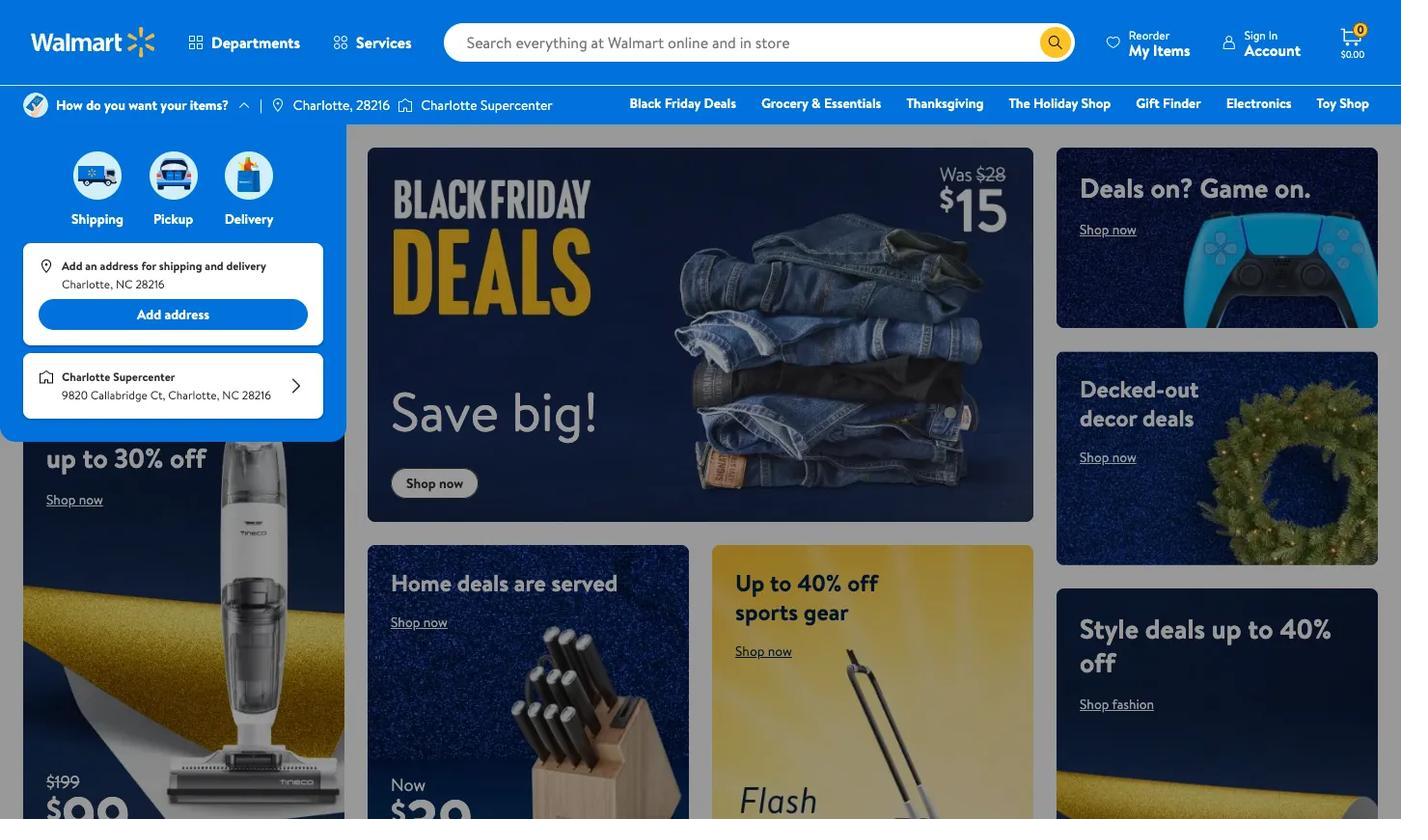 Task type: describe. For each thing, give the bounding box(es) containing it.
game
[[1200, 169, 1269, 207]]

&
[[812, 94, 821, 113]]

charlotte supercenter
[[421, 96, 553, 115]]

 image for delivery
[[225, 152, 273, 200]]

 image for charlotte supercenter
[[398, 96, 413, 115]]

ct,
[[150, 387, 166, 404]]

now for high tech gifts, huge savings
[[79, 244, 103, 263]]

charlotte, inside charlotte supercenter 9820 callabridge ct, charlotte, nc 28216
[[168, 387, 219, 404]]

deals for home deals up to 30% off
[[124, 406, 184, 443]]

thanksgiving link
[[898, 93, 993, 114]]

sports
[[735, 596, 798, 628]]

shop fashion
[[1080, 695, 1155, 714]]

on.
[[1275, 169, 1311, 207]]

essentials
[[824, 94, 882, 113]]

account
[[1245, 39, 1301, 60]]

0 horizontal spatial deals
[[704, 94, 736, 113]]

shop for high tech gifts, huge savings
[[46, 244, 76, 263]]

my
[[1129, 39, 1150, 60]]

now dollar 39 null group
[[368, 773, 473, 819]]

 image for shipping
[[73, 152, 122, 200]]

decor
[[1080, 402, 1137, 435]]

shop for up to 40% off sports gear
[[735, 642, 765, 661]]

shop for style deals up to 40% off
[[1080, 695, 1109, 714]]

charlotte supercenter 9820 callabridge ct, charlotte, nc 28216
[[62, 369, 271, 404]]

shop now for save big!
[[406, 474, 464, 493]]

supercenter for charlotte supercenter
[[481, 96, 553, 115]]

shop for save big!
[[406, 474, 436, 493]]

decked-
[[1080, 373, 1165, 406]]

shop now link for home deals up to 30% off
[[46, 491, 103, 510]]

on?
[[1151, 169, 1194, 207]]

decked-out decor deals
[[1080, 373, 1199, 435]]

deals on? game on.
[[1080, 169, 1311, 207]]

shop for decked-out decor deals
[[1080, 448, 1109, 467]]

you
[[104, 96, 125, 115]]

add an address for shipping and delivery charlotte, nc 28216
[[62, 258, 266, 293]]

charlotte for charlotte supercenter 9820 callabridge ct, charlotte, nc 28216
[[62, 369, 110, 385]]

Walmart Site-Wide search field
[[444, 23, 1075, 62]]

one debit
[[1222, 121, 1287, 140]]

to inside up to 40% off sports gear
[[770, 567, 792, 600]]

now for home deals are served
[[423, 613, 448, 632]]

tech
[[101, 169, 146, 202]]

now for up to 40% off sports gear
[[768, 642, 792, 661]]

 image for how do you want your items?
[[23, 93, 48, 118]]

home deals up to 30% off
[[46, 406, 206, 477]]

add for add address
[[137, 305, 161, 324]]

to for home
[[83, 440, 108, 477]]

shop now link for decked-out decor deals
[[1080, 448, 1137, 467]]

one debit link
[[1213, 120, 1296, 141]]

shop now for up to 40% off sports gear
[[735, 642, 792, 661]]

delivery
[[225, 209, 273, 229]]

pickup
[[153, 209, 193, 229]]

out
[[1165, 373, 1199, 406]]

fashion
[[1077, 121, 1122, 140]]

$199
[[46, 770, 80, 794]]

the holiday shop link
[[1000, 93, 1120, 114]]

add address
[[137, 305, 209, 324]]

registry
[[1147, 121, 1197, 140]]

registry link
[[1139, 120, 1205, 141]]

shop now for home deals are served
[[391, 613, 448, 632]]

deals for home deals are served
[[457, 567, 509, 600]]

grocery
[[761, 94, 809, 113]]

30%
[[114, 440, 163, 477]]

are
[[514, 567, 546, 600]]

now for deals on? game on.
[[1113, 220, 1137, 239]]

do
[[86, 96, 101, 115]]

28216 inside add an address for shipping and delivery charlotte, nc 28216
[[136, 276, 165, 293]]

charlotte, inside add an address for shipping and delivery charlotte, nc 28216
[[62, 276, 113, 293]]

supercenter for charlotte supercenter 9820 callabridge ct, charlotte, nc 28216
[[113, 369, 175, 385]]

address inside add an address for shipping and delivery charlotte, nc 28216
[[100, 258, 139, 274]]

services
[[356, 32, 412, 53]]

28216 inside charlotte supercenter 9820 callabridge ct, charlotte, nc 28216
[[242, 387, 271, 404]]

shop now for deals on? game on.
[[1080, 220, 1137, 239]]

up for 40%
[[1212, 610, 1242, 647]]

grocery & essentials
[[761, 94, 882, 113]]

nc inside charlotte supercenter 9820 callabridge ct, charlotte, nc 28216
[[222, 387, 239, 404]]

want
[[129, 96, 157, 115]]

add for add an address for shipping and delivery charlotte, nc 28216
[[62, 258, 82, 274]]

served
[[552, 567, 618, 600]]

 image left an
[[39, 259, 54, 274]]

reorder
[[1129, 27, 1170, 43]]

walmart+ link
[[1303, 120, 1378, 141]]

walmart+
[[1312, 121, 1370, 140]]

reorder my items
[[1129, 27, 1191, 60]]

0 $0.00
[[1341, 21, 1365, 61]]

for
[[141, 258, 156, 274]]

nc inside add an address for shipping and delivery charlotte, nc 28216
[[116, 276, 133, 293]]

walmart image
[[31, 27, 156, 58]]

high tech gifts, huge savings
[[46, 169, 260, 231]]

search icon image
[[1048, 35, 1063, 50]]

shipping
[[159, 258, 202, 274]]

how do you want your items?
[[56, 96, 229, 115]]

an
[[85, 258, 97, 274]]

thanksgiving
[[907, 94, 984, 113]]

debit
[[1254, 121, 1287, 140]]

shop now for high tech gifts, huge savings
[[46, 244, 103, 263]]

up for 30%
[[46, 440, 76, 477]]

shop for home deals up to 30% off
[[46, 491, 76, 510]]

shop now for home deals up to 30% off
[[46, 491, 103, 510]]

shop for home deals are served
[[391, 613, 420, 632]]

black friday deals link
[[621, 93, 745, 114]]

was dollar $199, now dollar 99 group
[[23, 770, 130, 819]]

shop now link for home deals are served
[[391, 613, 448, 632]]

gifts,
[[152, 169, 204, 202]]

your
[[161, 96, 187, 115]]

home link
[[1008, 120, 1061, 141]]



Task type: locate. For each thing, give the bounding box(es) containing it.
 image up shipping
[[73, 152, 122, 200]]

gift
[[1136, 94, 1160, 113]]

items
[[1153, 39, 1191, 60]]

1 horizontal spatial charlotte
[[421, 96, 477, 115]]

in
[[1269, 27, 1278, 43]]

add inside button
[[137, 305, 161, 324]]

2 horizontal spatial 28216
[[356, 96, 390, 115]]

fashion
[[1112, 695, 1155, 714]]

 image
[[23, 93, 48, 118], [270, 97, 286, 113], [39, 370, 54, 385]]

shop for deals on? game on.
[[1080, 220, 1109, 239]]

2 horizontal spatial home
[[1017, 121, 1052, 140]]

electronics
[[1226, 94, 1292, 113]]

shop fashion link
[[1080, 695, 1155, 714]]

0 vertical spatial supercenter
[[481, 96, 553, 115]]

toy shop home
[[1017, 94, 1370, 140]]

1 horizontal spatial to
[[770, 567, 792, 600]]

2 horizontal spatial off
[[1080, 644, 1116, 681]]

toy shop link
[[1308, 93, 1378, 114]]

2 vertical spatial to
[[1248, 610, 1274, 647]]

0 horizontal spatial address
[[100, 258, 139, 274]]

friday
[[665, 94, 701, 113]]

home inside home deals up to 30% off
[[46, 406, 117, 443]]

0 vertical spatial off
[[170, 440, 206, 477]]

 image for pickup
[[149, 152, 197, 200]]

 image inside pickup button
[[149, 152, 197, 200]]

1 vertical spatial charlotte
[[62, 369, 110, 385]]

0 horizontal spatial to
[[83, 440, 108, 477]]

0 horizontal spatial add
[[62, 258, 82, 274]]

nc right ct,
[[222, 387, 239, 404]]

28216
[[356, 96, 390, 115], [136, 276, 165, 293], [242, 387, 271, 404]]

1 horizontal spatial off
[[848, 567, 878, 600]]

shop now inside shop now link
[[406, 474, 464, 493]]

deals inside style deals up to 40% off
[[1145, 610, 1206, 647]]

2 vertical spatial home
[[391, 567, 452, 600]]

 image up delivery
[[225, 152, 273, 200]]

add down add an address for shipping and delivery charlotte, nc 28216
[[137, 305, 161, 324]]

supercenter
[[481, 96, 553, 115], [113, 369, 175, 385]]

sign
[[1245, 27, 1266, 43]]

address down add an address for shipping and delivery charlotte, nc 28216
[[164, 305, 209, 324]]

1 horizontal spatial home
[[391, 567, 452, 600]]

pickup button
[[145, 147, 201, 229]]

0 vertical spatial 40%
[[797, 567, 842, 600]]

charlotte inside charlotte supercenter 9820 callabridge ct, charlotte, nc 28216
[[62, 369, 110, 385]]

to inside home deals up to 30% off
[[83, 440, 108, 477]]

2 vertical spatial 28216
[[242, 387, 271, 404]]

 image up pickup
[[149, 152, 197, 200]]

2 horizontal spatial charlotte,
[[293, 96, 353, 115]]

0 vertical spatial add
[[62, 258, 82, 274]]

charlotte, 28216
[[293, 96, 390, 115]]

off inside up to 40% off sports gear
[[848, 567, 878, 600]]

now down 'decor' on the right of the page
[[1113, 448, 1137, 467]]

 image right charlotte, 28216
[[398, 96, 413, 115]]

 image for charlotte, 28216
[[270, 97, 286, 113]]

1 horizontal spatial up
[[1212, 610, 1242, 647]]

now for decked-out decor deals
[[1113, 448, 1137, 467]]

now down home deals are served at the bottom left
[[423, 613, 448, 632]]

0 horizontal spatial 40%
[[797, 567, 842, 600]]

now
[[1113, 220, 1137, 239], [79, 244, 103, 263], [1113, 448, 1137, 467], [439, 474, 464, 493], [79, 491, 103, 510], [423, 613, 448, 632], [768, 642, 792, 661]]

deals for style deals up to 40% off
[[1145, 610, 1206, 647]]

1 vertical spatial add
[[137, 305, 161, 324]]

gift finder link
[[1128, 93, 1210, 114]]

1 vertical spatial charlotte,
[[62, 276, 113, 293]]

charlotte for charlotte supercenter
[[421, 96, 477, 115]]

black
[[630, 94, 662, 113]]

|
[[260, 96, 262, 115]]

0 horizontal spatial 28216
[[136, 276, 165, 293]]

up
[[735, 567, 765, 600]]

huge
[[210, 169, 260, 202]]

1 horizontal spatial address
[[164, 305, 209, 324]]

now down home deals up to 30% off
[[79, 491, 103, 510]]

the
[[1009, 94, 1030, 113]]

now down shipping
[[79, 244, 103, 263]]

deals inside home deals up to 30% off
[[124, 406, 184, 443]]

black friday deals
[[630, 94, 736, 113]]

40% inside up to 40% off sports gear
[[797, 567, 842, 600]]

shop
[[1082, 94, 1111, 113], [1340, 94, 1370, 113], [1080, 220, 1109, 239], [46, 244, 76, 263], [1080, 448, 1109, 467], [406, 474, 436, 493], [46, 491, 76, 510], [391, 613, 420, 632], [735, 642, 765, 661], [1080, 695, 1109, 714]]

0
[[1357, 21, 1364, 38]]

save
[[391, 374, 499, 449]]

finder
[[1163, 94, 1201, 113]]

high
[[46, 169, 95, 202]]

deals inside decked-out decor deals
[[1143, 402, 1194, 435]]

1 vertical spatial 28216
[[136, 276, 165, 293]]

add address button
[[39, 299, 308, 330]]

now down deals on? game on.
[[1113, 220, 1137, 239]]

toy
[[1317, 94, 1337, 113]]

Search search field
[[444, 23, 1075, 62]]

0 vertical spatial 28216
[[356, 96, 390, 115]]

deals left are
[[457, 567, 509, 600]]

1 vertical spatial home
[[46, 406, 117, 443]]

electronics link
[[1218, 93, 1301, 114]]

0 horizontal spatial nc
[[116, 276, 133, 293]]

0 horizontal spatial off
[[170, 440, 206, 477]]

0 vertical spatial charlotte,
[[293, 96, 353, 115]]

to
[[83, 440, 108, 477], [770, 567, 792, 600], [1248, 610, 1274, 647]]

callabridge
[[91, 387, 147, 404]]

charlotte, down an
[[62, 276, 113, 293]]

add inside add an address for shipping and delivery charlotte, nc 28216
[[62, 258, 82, 274]]

2 horizontal spatial to
[[1248, 610, 1274, 647]]

sign in account
[[1245, 27, 1301, 60]]

deals down fashion link
[[1080, 169, 1145, 207]]

1 vertical spatial address
[[164, 305, 209, 324]]

1 horizontal spatial supercenter
[[481, 96, 553, 115]]

1 horizontal spatial charlotte,
[[168, 387, 219, 404]]

up
[[46, 440, 76, 477], [1212, 610, 1242, 647]]

0 horizontal spatial charlotte,
[[62, 276, 113, 293]]

style deals up to 40% off
[[1080, 610, 1332, 681]]

charlotte
[[421, 96, 477, 115], [62, 369, 110, 385]]

1 vertical spatial to
[[770, 567, 792, 600]]

supercenter inside charlotte supercenter 9820 callabridge ct, charlotte, nc 28216
[[113, 369, 175, 385]]

off inside style deals up to 40% off
[[1080, 644, 1116, 681]]

charlotte, right |
[[293, 96, 353, 115]]

home inside toy shop home
[[1017, 121, 1052, 140]]

0 vertical spatial charlotte
[[421, 96, 477, 115]]

shop inside toy shop home
[[1340, 94, 1370, 113]]

delivery
[[226, 258, 266, 274]]

items?
[[190, 96, 229, 115]]

services button
[[317, 19, 428, 66]]

now
[[391, 773, 426, 798]]

delivery button
[[221, 147, 277, 229]]

gift finder
[[1136, 94, 1201, 113]]

0 vertical spatial home
[[1017, 121, 1052, 140]]

1 vertical spatial 40%
[[1280, 610, 1332, 647]]

1 horizontal spatial 40%
[[1280, 610, 1332, 647]]

40% inside style deals up to 40% off
[[1280, 610, 1332, 647]]

0 horizontal spatial charlotte
[[62, 369, 110, 385]]

1 horizontal spatial deals
[[1080, 169, 1145, 207]]

now for home deals up to 30% off
[[79, 491, 103, 510]]

the holiday shop
[[1009, 94, 1111, 113]]

up inside home deals up to 30% off
[[46, 440, 76, 477]]

 image inside shipping button
[[73, 152, 122, 200]]

shop now for decked-out decor deals
[[1080, 448, 1137, 467]]

home for home deals are served
[[391, 567, 452, 600]]

departments
[[211, 32, 300, 53]]

shop now link
[[1080, 220, 1137, 239], [46, 244, 103, 263], [1080, 448, 1137, 467], [391, 468, 479, 499], [46, 491, 103, 510], [391, 613, 448, 632], [735, 642, 792, 661]]

off for style deals up to 40% off
[[1080, 644, 1116, 681]]

big!
[[512, 374, 599, 449]]

 image inside delivery 'button'
[[225, 152, 273, 200]]

up inside style deals up to 40% off
[[1212, 610, 1242, 647]]

add
[[62, 258, 82, 274], [137, 305, 161, 324]]

save big!
[[391, 374, 599, 449]]

deals down ct,
[[124, 406, 184, 443]]

deals right style in the bottom of the page
[[1145, 610, 1206, 647]]

2 vertical spatial off
[[1080, 644, 1116, 681]]

how
[[56, 96, 83, 115]]

1 horizontal spatial add
[[137, 305, 161, 324]]

off inside home deals up to 30% off
[[170, 440, 206, 477]]

$0.00
[[1341, 47, 1365, 61]]

deals right 'decor' on the right of the page
[[1143, 402, 1194, 435]]

shop now link for save big!
[[391, 468, 479, 499]]

1 vertical spatial off
[[848, 567, 878, 600]]

1 horizontal spatial nc
[[222, 387, 239, 404]]

address right an
[[100, 258, 139, 274]]

one
[[1222, 121, 1251, 140]]

fashion link
[[1069, 120, 1131, 141]]

1 horizontal spatial 28216
[[242, 387, 271, 404]]

1 vertical spatial nc
[[222, 387, 239, 404]]

0 vertical spatial nc
[[116, 276, 133, 293]]

to for style
[[1248, 610, 1274, 647]]

and
[[205, 258, 224, 274]]

home
[[1017, 121, 1052, 140], [46, 406, 117, 443], [391, 567, 452, 600]]

now for save big!
[[439, 474, 464, 493]]

1 vertical spatial deals
[[1080, 169, 1145, 207]]

nc up the add address button in the top left of the page
[[116, 276, 133, 293]]

0 horizontal spatial home
[[46, 406, 117, 443]]

shipping
[[72, 209, 123, 229]]

deals right friday
[[704, 94, 736, 113]]

40%
[[797, 567, 842, 600], [1280, 610, 1332, 647]]

departments button
[[172, 19, 317, 66]]

home for home deals up to 30% off
[[46, 406, 117, 443]]

0 vertical spatial address
[[100, 258, 139, 274]]

up to 40% off sports gear
[[735, 567, 878, 628]]

 image
[[398, 96, 413, 115], [73, 152, 122, 200], [149, 152, 197, 200], [225, 152, 273, 200], [39, 259, 54, 274]]

gear
[[804, 596, 849, 628]]

to inside style deals up to 40% off
[[1248, 610, 1274, 647]]

now down save
[[439, 474, 464, 493]]

address inside the add address button
[[164, 305, 209, 324]]

0 vertical spatial to
[[83, 440, 108, 477]]

shop now link for deals on? game on.
[[1080, 220, 1137, 239]]

holiday
[[1034, 94, 1078, 113]]

1 vertical spatial supercenter
[[113, 369, 175, 385]]

0 vertical spatial deals
[[704, 94, 736, 113]]

1 vertical spatial up
[[1212, 610, 1242, 647]]

0 horizontal spatial supercenter
[[113, 369, 175, 385]]

0 vertical spatial up
[[46, 440, 76, 477]]

address
[[100, 258, 139, 274], [164, 305, 209, 324]]

0 horizontal spatial up
[[46, 440, 76, 477]]

deals
[[1143, 402, 1194, 435], [124, 406, 184, 443], [457, 567, 509, 600], [1145, 610, 1206, 647]]

charlotte, right ct,
[[168, 387, 219, 404]]

off
[[170, 440, 206, 477], [848, 567, 878, 600], [1080, 644, 1116, 681]]

shop now link for up to 40% off sports gear
[[735, 642, 792, 661]]

add left an
[[62, 258, 82, 274]]

shop now link for high tech gifts, huge savings
[[46, 244, 103, 263]]

shipping button
[[69, 147, 125, 229]]

off for home deals up to 30% off
[[170, 440, 206, 477]]

2 vertical spatial charlotte,
[[168, 387, 219, 404]]

style
[[1080, 610, 1139, 647]]

savings
[[46, 198, 119, 231]]

now down sports
[[768, 642, 792, 661]]



Task type: vqa. For each thing, say whether or not it's contained in the screenshot.
nintendo Link
no



